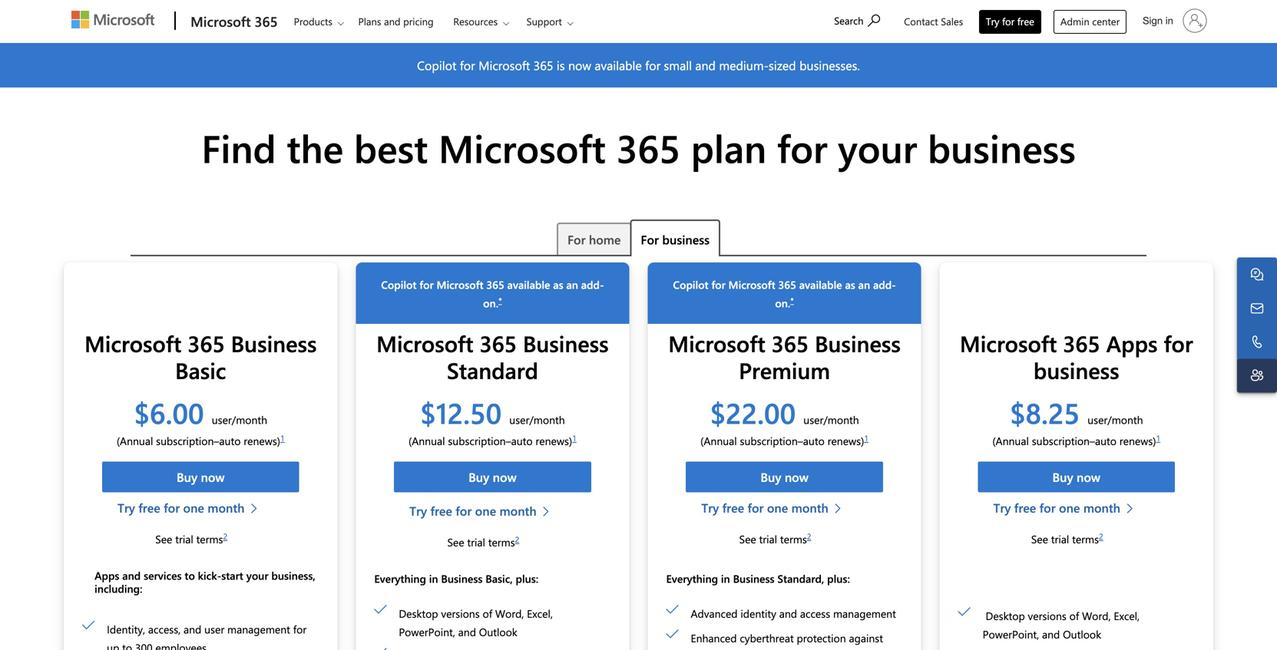 Task type: describe. For each thing, give the bounding box(es) containing it.
plans
[[358, 15, 381, 28]]

business inside for business link
[[662, 231, 710, 248]]

identity
[[741, 607, 777, 621]]

best
[[354, 122, 428, 173]]

* for first * link
[[499, 295, 502, 306]]

contact sales
[[904, 15, 964, 28]]

kick-
[[198, 569, 221, 583]]

access
[[800, 607, 831, 621]]

user/month for $8.25
[[1088, 413, 1144, 427]]

for inside identity, access, and user management for up to 300 employees
[[293, 623, 307, 637]]

$22.00
[[710, 394, 796, 432]]

subscription–auto for $12.50
[[448, 434, 533, 448]]

and inside apps and services to kick-start your business, including:
[[122, 569, 141, 583]]

employees
[[155, 641, 207, 651]]

1 link for $22.00
[[865, 433, 869, 444]]

including:
[[95, 582, 142, 596]]

(annual for $8.25
[[993, 434, 1029, 448]]

$8.25 user/month (annual subscription–auto renews) 1
[[993, 394, 1161, 448]]

$12.50
[[420, 394, 502, 432]]

$6.00
[[134, 394, 204, 432]]

(annual for $6.00
[[117, 434, 153, 448]]

copilot for microsoft 365 is now available for small and medium-sized businesses.
[[417, 57, 860, 73]]

1 for $22.00
[[865, 433, 869, 444]]

an for 2nd * link from left
[[859, 278, 870, 292]]

plans and pricing link
[[351, 1, 441, 38]]

everything in business standard, plus:
[[666, 572, 850, 586]]

to inside apps and services to kick-start your business, including:
[[185, 569, 195, 583]]

365 inside microsoft 365 business basic
[[188, 328, 225, 358]]

user/month for $12.50
[[510, 413, 565, 427]]

your inside apps and services to kick-start your business, including:
[[246, 569, 269, 583]]

standard,
[[778, 572, 825, 586]]

0 vertical spatial your
[[838, 122, 917, 173]]

services
[[144, 569, 182, 583]]

enhanced
[[691, 631, 737, 646]]

now down $12.50 user/month (annual subscription–auto renews) 1
[[493, 469, 517, 486]]

on. for first * link
[[483, 296, 499, 310]]

microsoft inside microsoft 365 link
[[191, 12, 251, 30]]

the
[[287, 122, 344, 173]]

0 horizontal spatial powerpoint,
[[399, 625, 455, 639]]

cyberthreat
[[740, 631, 794, 646]]

and inside plans and pricing link
[[384, 15, 401, 28]]

$8.25
[[1010, 394, 1080, 432]]

contact sales link
[[897, 1, 970, 38]]

as for first * link
[[553, 278, 564, 292]]

user
[[204, 623, 224, 637]]

1 horizontal spatial available
[[595, 57, 642, 73]]

0 horizontal spatial desktop versions of word, excel, powerpoint, and outlook
[[399, 607, 553, 639]]

sign in
[[1143, 15, 1174, 27]]

$6.00 user/month (annual subscription–auto renews) 1
[[117, 394, 285, 448]]

business inside microsoft 365 apps for business
[[1034, 355, 1120, 385]]

enhanced cyberthreat protection against viruses and phishing attacks
[[691, 631, 883, 651]]

admin center link
[[1054, 10, 1127, 34]]

standard
[[447, 355, 539, 385]]

now down $22.00 user/month (annual subscription–auto renews) 1
[[785, 469, 809, 486]]

now right is
[[568, 57, 591, 73]]

center
[[1093, 15, 1120, 28]]

phishing
[[747, 650, 788, 651]]

365 inside microsoft 365 apps for business
[[1063, 328, 1101, 358]]

home
[[589, 231, 621, 248]]

management for user
[[227, 623, 290, 637]]

plan
[[691, 122, 767, 173]]

2 buy from the left
[[469, 469, 490, 486]]

sales
[[941, 15, 964, 28]]

in for everything in business standard, plus:
[[721, 572, 730, 586]]

1 horizontal spatial desktop versions of word, excel, powerpoint, and outlook
[[983, 609, 1140, 642]]

$22.00 user/month (annual subscription–auto renews) 1
[[701, 394, 869, 448]]

user/month for $6.00
[[212, 413, 267, 427]]

sign
[[1143, 15, 1163, 27]]

1 link for $8.25
[[1157, 433, 1161, 444]]

business for basic
[[231, 328, 317, 358]]

user/month for $22.00
[[804, 413, 859, 427]]

microsoft 365 business premium
[[669, 328, 901, 385]]

4 buy from the left
[[1053, 469, 1074, 486]]

now down $8.25 user/month (annual subscription–auto renews) 1
[[1077, 469, 1101, 486]]

4 buy now from the left
[[1053, 469, 1101, 486]]

3 buy from the left
[[761, 469, 782, 486]]

(annual for $22.00
[[701, 434, 737, 448]]

apps inside apps and services to kick-start your business, including:
[[95, 569, 119, 583]]

1 link for $6.00
[[280, 433, 285, 444]]

for home
[[568, 231, 621, 248]]

try for free link
[[979, 10, 1042, 34]]

2 buy now link from the left
[[394, 462, 591, 493]]

365 inside microsoft 365 business standard
[[480, 328, 517, 358]]

an for first * link
[[567, 278, 578, 292]]

for business
[[641, 231, 710, 248]]

microsoft 365 link
[[183, 1, 282, 42]]

300
[[135, 641, 153, 651]]

microsoft 365 business basic
[[84, 328, 317, 385]]

resources
[[453, 15, 498, 28]]

business for premium
[[815, 328, 901, 358]]

for business link
[[630, 220, 721, 257]]

add- for first * link
[[581, 278, 604, 292]]

$12.50 user/month (annual subscription–auto renews) 1
[[409, 394, 577, 448]]

available for 2nd * link from left
[[800, 278, 842, 292]]

microsoft inside microsoft 365 apps for business
[[960, 328, 1057, 358]]

1 * link from the left
[[499, 295, 502, 306]]

for home link
[[557, 223, 632, 255]]

1 horizontal spatial excel,
[[1114, 609, 1140, 623]]

and inside the enhanced cyberthreat protection against viruses and phishing attacks
[[726, 650, 744, 651]]

copilot for first * link
[[381, 278, 417, 292]]

sign in link
[[1134, 2, 1214, 39]]

1 for $12.50
[[572, 433, 577, 444]]

and inside identity, access, and user management for up to 300 employees
[[184, 623, 202, 637]]

up
[[107, 641, 119, 651]]

advanced
[[691, 607, 738, 621]]

plans and pricing
[[358, 15, 434, 28]]

plus: for everything in business basic, plus:
[[516, 572, 539, 586]]

1 horizontal spatial powerpoint,
[[983, 628, 1040, 642]]

1 horizontal spatial outlook
[[1063, 628, 1102, 642]]

1 horizontal spatial word,
[[1083, 609, 1111, 623]]

against
[[849, 631, 883, 646]]

try for free
[[986, 15, 1035, 28]]

is
[[557, 57, 565, 73]]

resources button
[[443, 1, 522, 42]]

find
[[201, 122, 276, 173]]



Task type: locate. For each thing, give the bounding box(es) containing it.
renews) inside $22.00 user/month (annual subscription–auto renews) 1
[[828, 434, 865, 448]]

3 subscription–auto from the left
[[740, 434, 825, 448]]

(annual inside $8.25 user/month (annual subscription–auto renews) 1
[[993, 434, 1029, 448]]

1 an from the left
[[567, 278, 578, 292]]

trial
[[175, 532, 193, 547], [759, 532, 778, 547], [1051, 532, 1070, 547], [467, 536, 485, 550]]

renews) for $6.00
[[244, 434, 280, 448]]

advanced identity and access management
[[691, 607, 896, 621]]

0 horizontal spatial * link
[[499, 295, 502, 306]]

3 renews) from the left
[[828, 434, 865, 448]]

identity,
[[107, 623, 145, 637]]

and
[[384, 15, 401, 28], [696, 57, 716, 73], [122, 569, 141, 583], [780, 607, 797, 621], [184, 623, 202, 637], [458, 625, 476, 639], [1042, 628, 1060, 642], [726, 650, 744, 651]]

of
[[483, 607, 493, 621], [1070, 609, 1080, 623]]

1 on. from the left
[[483, 296, 499, 310]]

products
[[294, 15, 333, 28]]

renews)
[[244, 434, 280, 448], [536, 434, 572, 448], [828, 434, 865, 448], [1120, 434, 1157, 448]]

in
[[1166, 15, 1174, 27], [429, 572, 438, 586], [721, 572, 730, 586]]

available for first * link
[[507, 278, 550, 292]]

0 horizontal spatial to
[[122, 641, 132, 651]]

0 vertical spatial to
[[185, 569, 195, 583]]

subscription–auto
[[156, 434, 241, 448], [448, 434, 533, 448], [740, 434, 825, 448], [1032, 434, 1117, 448]]

buy now link down $6.00 user/month (annual subscription–auto renews) 1
[[102, 462, 299, 493]]

outlook
[[479, 625, 518, 639], [1063, 628, 1102, 642]]

renews) for $22.00
[[828, 434, 865, 448]]

0 horizontal spatial on.
[[483, 296, 499, 310]]

user/month inside $12.50 user/month (annual subscription–auto renews) 1
[[510, 413, 565, 427]]

1 plus: from the left
[[516, 572, 539, 586]]

1 horizontal spatial copilot
[[417, 57, 457, 73]]

in left basic,
[[429, 572, 438, 586]]

search
[[834, 14, 864, 27]]

0 horizontal spatial available
[[507, 278, 550, 292]]

0 horizontal spatial add-
[[581, 278, 604, 292]]

microsoft
[[191, 12, 251, 30], [479, 57, 530, 73], [439, 122, 606, 173], [437, 278, 484, 292], [729, 278, 776, 292], [84, 328, 182, 358], [377, 328, 474, 358], [669, 328, 766, 358], [960, 328, 1057, 358]]

everything in business basic, plus:
[[374, 572, 539, 586]]

1 subscription–auto from the left
[[156, 434, 241, 448]]

now
[[568, 57, 591, 73], [201, 469, 225, 486], [493, 469, 517, 486], [785, 469, 809, 486], [1077, 469, 1101, 486]]

365 inside microsoft 365 business premium
[[772, 328, 809, 358]]

* for 2nd * link from left
[[791, 295, 794, 306]]

apps
[[1107, 328, 1158, 358], [95, 569, 119, 583]]

3 1 from the left
[[865, 433, 869, 444]]

* up microsoft 365 business standard
[[499, 295, 502, 306]]

0 horizontal spatial *
[[499, 295, 502, 306]]

0 horizontal spatial desktop
[[399, 607, 438, 621]]

subscription–auto down $22.00
[[740, 434, 825, 448]]

1 horizontal spatial apps
[[1107, 328, 1158, 358]]

desktop
[[399, 607, 438, 621], [986, 609, 1025, 623]]

1 renews) from the left
[[244, 434, 280, 448]]

1 * from the left
[[499, 295, 502, 306]]

buy now link
[[102, 462, 299, 493], [394, 462, 591, 493], [686, 462, 883, 493], [978, 462, 1176, 493]]

for inside microsoft 365 apps for business
[[1164, 328, 1193, 358]]

in for sign in
[[1166, 15, 1174, 27]]

1 horizontal spatial versions
[[1028, 609, 1067, 623]]

2 renews) from the left
[[536, 434, 572, 448]]

try
[[986, 15, 1000, 28], [118, 500, 135, 516], [702, 500, 719, 516], [994, 500, 1011, 516], [410, 503, 427, 519]]

*
[[499, 295, 502, 306], [791, 295, 794, 306]]

1 inside $8.25 user/month (annual subscription–auto renews) 1
[[1157, 433, 1161, 444]]

microsoft inside microsoft 365 business premium
[[669, 328, 766, 358]]

1 everything from the left
[[374, 572, 426, 586]]

user/month down basic
[[212, 413, 267, 427]]

2 * link from the left
[[791, 295, 794, 306]]

management for access
[[834, 607, 896, 621]]

0 vertical spatial apps
[[1107, 328, 1158, 358]]

renews) inside $6.00 user/month (annual subscription–auto renews) 1
[[244, 434, 280, 448]]

excel,
[[527, 607, 553, 621], [1114, 609, 1140, 623]]

buy now down $6.00 user/month (annual subscription–auto renews) 1
[[177, 469, 225, 486]]

(annual down $8.25
[[993, 434, 1029, 448]]

microsoft 365
[[191, 12, 278, 30]]

copilot for microsoft 365 available as an add- on. for first * link
[[381, 278, 604, 310]]

renews) inside $12.50 user/month (annual subscription–auto renews) 1
[[536, 434, 572, 448]]

pricing
[[403, 15, 434, 28]]

2 vertical spatial business
[[1034, 355, 1120, 385]]

powerpoint,
[[399, 625, 455, 639], [983, 628, 1040, 642]]

premium
[[739, 355, 830, 385]]

1 horizontal spatial *
[[791, 295, 794, 306]]

business
[[231, 328, 317, 358], [523, 328, 609, 358], [815, 328, 901, 358], [441, 572, 483, 586], [733, 572, 775, 586]]

available
[[595, 57, 642, 73], [507, 278, 550, 292], [800, 278, 842, 292]]

3 (annual from the left
[[701, 434, 737, 448]]

buy down $22.00 user/month (annual subscription–auto renews) 1
[[761, 469, 782, 486]]

1 1 link from the left
[[280, 433, 285, 444]]

1 horizontal spatial your
[[838, 122, 917, 173]]

buy now link down $8.25 user/month (annual subscription–auto renews) 1
[[978, 462, 1176, 493]]

1 vertical spatial your
[[246, 569, 269, 583]]

0 horizontal spatial everything
[[374, 572, 426, 586]]

0 horizontal spatial for
[[568, 231, 586, 248]]

buy down $6.00 user/month (annual subscription–auto renews) 1
[[177, 469, 198, 486]]

4 renews) from the left
[[1120, 434, 1157, 448]]

2 * from the left
[[791, 295, 794, 306]]

add- for 2nd * link from left
[[873, 278, 896, 292]]

user/month down premium
[[804, 413, 859, 427]]

subscription–auto for $6.00
[[156, 434, 241, 448]]

copilot for 2nd * link from left
[[673, 278, 709, 292]]

1 horizontal spatial plus:
[[828, 572, 850, 586]]

3 user/month from the left
[[804, 413, 859, 427]]

copilot for microsoft 365 available as an add- on. up microsoft 365 business premium
[[673, 278, 896, 310]]

1 horizontal spatial in
[[721, 572, 730, 586]]

renews) inside $8.25 user/month (annual subscription–auto renews) 1
[[1120, 434, 1157, 448]]

subscription–auto down $12.50
[[448, 434, 533, 448]]

1 for $8.25
[[1157, 433, 1161, 444]]

4 (annual from the left
[[993, 434, 1029, 448]]

4 buy now link from the left
[[978, 462, 1176, 493]]

in up advanced
[[721, 572, 730, 586]]

for
[[1003, 15, 1015, 28], [460, 57, 475, 73], [645, 57, 661, 73], [777, 122, 828, 173], [420, 278, 434, 292], [712, 278, 726, 292], [1164, 328, 1193, 358], [164, 500, 180, 516], [748, 500, 764, 516], [1040, 500, 1056, 516], [456, 503, 472, 519], [293, 623, 307, 637]]

1 buy from the left
[[177, 469, 198, 486]]

(annual down "$6.00"
[[117, 434, 153, 448]]

2 subscription–auto from the left
[[448, 434, 533, 448]]

basic,
[[486, 572, 513, 586]]

to left kick-
[[185, 569, 195, 583]]

to inside identity, access, and user management for up to 300 employees
[[122, 641, 132, 651]]

(annual inside $6.00 user/month (annual subscription–auto renews) 1
[[117, 434, 153, 448]]

management
[[834, 607, 896, 621], [227, 623, 290, 637]]

for for for home
[[568, 231, 586, 248]]

find the best microsoft 365 plan for your business
[[201, 122, 1076, 173]]

1 horizontal spatial add-
[[873, 278, 896, 292]]

1 horizontal spatial an
[[859, 278, 870, 292]]

buy now link down $22.00 user/month (annual subscription–auto renews) 1
[[686, 462, 883, 493]]

copilot for microsoft 365 available as an add- on. for 2nd * link from left
[[673, 278, 896, 310]]

1 horizontal spatial to
[[185, 569, 195, 583]]

versions
[[441, 607, 480, 621], [1028, 609, 1067, 623]]

identity, access, and user management for up to 300 employees
[[107, 623, 307, 651]]

support button
[[517, 1, 586, 42]]

management up 'against'
[[834, 607, 896, 621]]

on.
[[483, 296, 499, 310], [775, 296, 791, 310]]

3 1 link from the left
[[865, 433, 869, 444]]

1 buy now link from the left
[[102, 462, 299, 493]]

0 horizontal spatial management
[[227, 623, 290, 637]]

to right "up"
[[122, 641, 132, 651]]

0 horizontal spatial copilot
[[381, 278, 417, 292]]

2 1 from the left
[[572, 433, 577, 444]]

0 horizontal spatial your
[[246, 569, 269, 583]]

2 for from the left
[[641, 231, 659, 248]]

now down $6.00 user/month (annual subscription–auto renews) 1
[[201, 469, 225, 486]]

(annual
[[117, 434, 153, 448], [409, 434, 445, 448], [701, 434, 737, 448], [993, 434, 1029, 448]]

contact
[[904, 15, 939, 28]]

support
[[527, 15, 562, 28]]

0 horizontal spatial in
[[429, 572, 438, 586]]

admin center
[[1061, 15, 1120, 28]]

start
[[221, 569, 243, 583]]

microsoft image
[[72, 11, 155, 28]]

2 an from the left
[[859, 278, 870, 292]]

management inside identity, access, and user management for up to 300 employees
[[227, 623, 290, 637]]

everything for everything in business standard, plus:
[[666, 572, 718, 586]]

1 inside $6.00 user/month (annual subscription–auto renews) 1
[[280, 433, 285, 444]]

2 (annual from the left
[[409, 434, 445, 448]]

terms
[[196, 532, 223, 547], [780, 532, 807, 547], [1073, 532, 1099, 547], [488, 536, 515, 550]]

1 horizontal spatial of
[[1070, 609, 1080, 623]]

desktop versions of word, excel, powerpoint, and outlook
[[399, 607, 553, 639], [983, 609, 1140, 642]]

1 inside $12.50 user/month (annual subscription–auto renews) 1
[[572, 433, 577, 444]]

4 1 link from the left
[[1157, 433, 1161, 444]]

1 (annual from the left
[[117, 434, 153, 448]]

2 1 link from the left
[[572, 433, 577, 444]]

0 horizontal spatial an
[[567, 278, 578, 292]]

plus: right standard, on the right bottom of the page
[[828, 572, 850, 586]]

* up microsoft 365 business premium
[[791, 295, 794, 306]]

1 vertical spatial apps
[[95, 569, 119, 583]]

as
[[553, 278, 564, 292], [845, 278, 856, 292]]

4 subscription–auto from the left
[[1032, 434, 1117, 448]]

subscription–auto inside $6.00 user/month (annual subscription–auto renews) 1
[[156, 434, 241, 448]]

2 buy now from the left
[[469, 469, 517, 486]]

buy now link down $12.50 user/month (annual subscription–auto renews) 1
[[394, 462, 591, 493]]

1 for from the left
[[568, 231, 586, 248]]

1 horizontal spatial desktop
[[986, 609, 1025, 623]]

apps and services to kick-start your business, including:
[[95, 569, 316, 596]]

buy
[[177, 469, 198, 486], [469, 469, 490, 486], [761, 469, 782, 486], [1053, 469, 1074, 486]]

0 horizontal spatial word,
[[495, 607, 524, 621]]

business inside microsoft 365 business premium
[[815, 328, 901, 358]]

in for everything in business basic, plus:
[[429, 572, 438, 586]]

viruses
[[691, 650, 723, 651]]

search button
[[828, 2, 887, 37]]

sized
[[769, 57, 796, 73]]

1 vertical spatial to
[[122, 641, 132, 651]]

plus: right basic,
[[516, 572, 539, 586]]

1 inside $22.00 user/month (annual subscription–auto renews) 1
[[865, 433, 869, 444]]

3 buy now from the left
[[761, 469, 809, 486]]

attacks
[[791, 650, 824, 651]]

admin
[[1061, 15, 1090, 28]]

microsoft 365 apps for business
[[960, 328, 1193, 385]]

user/month inside $8.25 user/month (annual subscription–auto renews) 1
[[1088, 413, 1144, 427]]

subscription–auto for $22.00
[[740, 434, 825, 448]]

for left home
[[568, 231, 586, 248]]

0 horizontal spatial outlook
[[479, 625, 518, 639]]

0 horizontal spatial versions
[[441, 607, 480, 621]]

free
[[1018, 15, 1035, 28], [138, 500, 160, 516], [723, 500, 744, 516], [1015, 500, 1037, 516], [431, 503, 452, 519]]

business for standard
[[523, 328, 609, 358]]

0 horizontal spatial plus:
[[516, 572, 539, 586]]

0 horizontal spatial excel,
[[527, 607, 553, 621]]

1 as from the left
[[553, 278, 564, 292]]

month
[[208, 500, 245, 516], [792, 500, 829, 516], [1084, 500, 1121, 516], [500, 503, 537, 519]]

small
[[664, 57, 692, 73]]

3 buy now link from the left
[[686, 462, 883, 493]]

for right home
[[641, 231, 659, 248]]

1 link for $12.50
[[572, 433, 577, 444]]

(annual inside $12.50 user/month (annual subscription–auto renews) 1
[[409, 434, 445, 448]]

subscription–auto down $8.25
[[1032, 434, 1117, 448]]

buy now down $22.00 user/month (annual subscription–auto renews) 1
[[761, 469, 809, 486]]

0 horizontal spatial as
[[553, 278, 564, 292]]

user/month inside $6.00 user/month (annual subscription–auto renews) 1
[[212, 413, 267, 427]]

add-
[[581, 278, 604, 292], [873, 278, 896, 292]]

1 user/month from the left
[[212, 413, 267, 427]]

as for 2nd * link from left
[[845, 278, 856, 292]]

1 horizontal spatial copilot for microsoft 365 available as an add- on.
[[673, 278, 896, 310]]

business for basic,
[[441, 572, 483, 586]]

business inside microsoft 365 business standard
[[523, 328, 609, 358]]

0 horizontal spatial copilot for microsoft 365 available as an add- on.
[[381, 278, 604, 310]]

for for for business
[[641, 231, 659, 248]]

subscription–auto inside $22.00 user/month (annual subscription–auto renews) 1
[[740, 434, 825, 448]]

user/month
[[212, 413, 267, 427], [510, 413, 565, 427], [804, 413, 859, 427], [1088, 413, 1144, 427]]

for
[[568, 231, 586, 248], [641, 231, 659, 248]]

subscription–auto down "$6.00"
[[156, 434, 241, 448]]

1 1 from the left
[[280, 433, 285, 444]]

1 horizontal spatial for
[[641, 231, 659, 248]]

1
[[280, 433, 285, 444], [572, 433, 577, 444], [865, 433, 869, 444], [1157, 433, 1161, 444]]

2 as from the left
[[845, 278, 856, 292]]

4 user/month from the left
[[1088, 413, 1144, 427]]

business for standard,
[[733, 572, 775, 586]]

copilot for microsoft 365 available as an add- on. up microsoft 365 business standard
[[381, 278, 604, 310]]

subscription–auto for $8.25
[[1032, 434, 1117, 448]]

on. for 2nd * link from left
[[775, 296, 791, 310]]

1 link
[[280, 433, 285, 444], [572, 433, 577, 444], [865, 433, 869, 444], [1157, 433, 1161, 444]]

renews) for $12.50
[[536, 434, 572, 448]]

0 horizontal spatial apps
[[95, 569, 119, 583]]

an
[[567, 278, 578, 292], [859, 278, 870, 292]]

businesses.
[[800, 57, 860, 73]]

subscription–auto inside $12.50 user/month (annual subscription–auto renews) 1
[[448, 434, 533, 448]]

2 copilot for microsoft 365 available as an add- on. from the left
[[673, 278, 896, 310]]

1 for $6.00
[[280, 433, 285, 444]]

2 user/month from the left
[[510, 413, 565, 427]]

buy now down $12.50 user/month (annual subscription–auto renews) 1
[[469, 469, 517, 486]]

1 vertical spatial business
[[662, 231, 710, 248]]

1 add- from the left
[[581, 278, 604, 292]]

business inside microsoft 365 business basic
[[231, 328, 317, 358]]

everything for everything in business basic, plus:
[[374, 572, 426, 586]]

business,
[[271, 569, 316, 583]]

1 horizontal spatial * link
[[791, 295, 794, 306]]

* link up microsoft 365 business standard
[[499, 295, 502, 306]]

1 horizontal spatial as
[[845, 278, 856, 292]]

* link up microsoft 365 business premium
[[791, 295, 794, 306]]

(annual for $12.50
[[409, 434, 445, 448]]

2 on. from the left
[[775, 296, 791, 310]]

buy down $8.25 user/month (annual subscription–auto renews) 1
[[1053, 469, 1074, 486]]

on. up microsoft 365 business premium
[[775, 296, 791, 310]]

4 1 from the left
[[1157, 433, 1161, 444]]

access,
[[148, 623, 181, 637]]

subscription–auto inside $8.25 user/month (annual subscription–auto renews) 1
[[1032, 434, 1117, 448]]

2 horizontal spatial copilot
[[673, 278, 709, 292]]

0 vertical spatial management
[[834, 607, 896, 621]]

protection
[[797, 631, 846, 646]]

management right user
[[227, 623, 290, 637]]

apps inside microsoft 365 apps for business
[[1107, 328, 1158, 358]]

plus: for everything in business standard, plus:
[[828, 572, 850, 586]]

in right sign
[[1166, 15, 1174, 27]]

renews) for $8.25
[[1120, 434, 1157, 448]]

0 horizontal spatial of
[[483, 607, 493, 621]]

(annual inside $22.00 user/month (annual subscription–auto renews) 1
[[701, 434, 737, 448]]

Search search field
[[827, 2, 896, 37]]

2 horizontal spatial in
[[1166, 15, 1174, 27]]

user/month inside $22.00 user/month (annual subscription–auto renews) 1
[[804, 413, 859, 427]]

word,
[[495, 607, 524, 621], [1083, 609, 1111, 623]]

microsoft inside microsoft 365 business basic
[[84, 328, 182, 358]]

1 copilot for microsoft 365 available as an add- on. from the left
[[381, 278, 604, 310]]

microsoft inside microsoft 365 business standard
[[377, 328, 474, 358]]

0 vertical spatial business
[[928, 122, 1076, 173]]

2 plus: from the left
[[828, 572, 850, 586]]

basic
[[175, 355, 226, 385]]

try free for one month link
[[118, 499, 265, 517], [702, 499, 850, 517], [994, 499, 1142, 517], [410, 502, 557, 521]]

(annual down $12.50
[[409, 434, 445, 448]]

1 buy now from the left
[[177, 469, 225, 486]]

2 everything from the left
[[666, 572, 718, 586]]

buy now down $8.25 user/month (annual subscription–auto renews) 1
[[1053, 469, 1101, 486]]

see trial terms 2
[[155, 531, 228, 547], [740, 531, 812, 547], [1032, 531, 1104, 547], [447, 534, 520, 550]]

1 horizontal spatial on.
[[775, 296, 791, 310]]

buy down $12.50 user/month (annual subscription–auto renews) 1
[[469, 469, 490, 486]]

1 vertical spatial management
[[227, 623, 290, 637]]

2
[[223, 531, 228, 542], [807, 531, 812, 542], [1099, 531, 1104, 542], [515, 534, 520, 545]]

1 horizontal spatial everything
[[666, 572, 718, 586]]

products button
[[284, 1, 356, 42]]

for inside 'link'
[[568, 231, 586, 248]]

medium-
[[719, 57, 769, 73]]

user/month down standard
[[510, 413, 565, 427]]

(annual down $22.00
[[701, 434, 737, 448]]

1 horizontal spatial management
[[834, 607, 896, 621]]

on. up microsoft 365 business standard
[[483, 296, 499, 310]]

microsoft 365 business standard
[[377, 328, 609, 385]]

2 horizontal spatial available
[[800, 278, 842, 292]]

your
[[838, 122, 917, 173], [246, 569, 269, 583]]

user/month right $8.25
[[1088, 413, 1144, 427]]

2 add- from the left
[[873, 278, 896, 292]]



Task type: vqa. For each thing, say whether or not it's contained in the screenshot.
the left Desktop
yes



